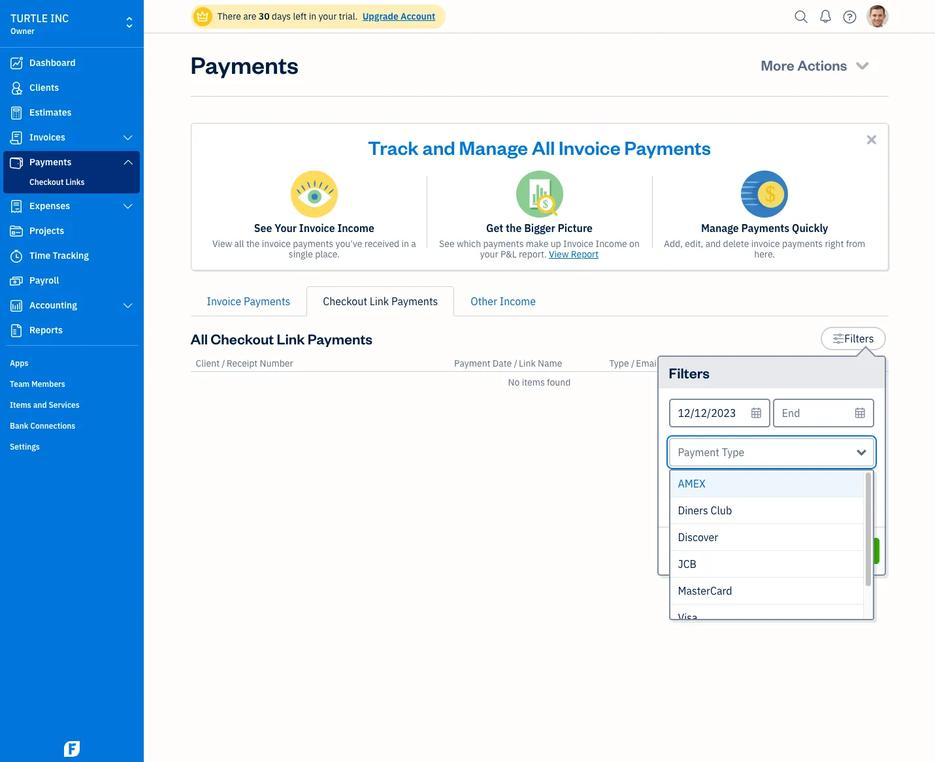 Task type: vqa. For each thing, say whether or not it's contained in the screenshot.
'Cost' to the left
no



Task type: describe. For each thing, give the bounding box(es) containing it.
team members
[[10, 379, 65, 389]]

get the bigger picture
[[487, 222, 593, 235]]

settings
[[10, 442, 40, 452]]

payment image
[[9, 156, 24, 169]]

links
[[66, 177, 85, 187]]

clear button
[[669, 538, 772, 564]]

time
[[29, 250, 51, 262]]

see which payments make up invoice income on your p&l report.
[[440, 238, 640, 260]]

report
[[571, 249, 599, 260]]

type inside field
[[722, 446, 745, 459]]

see for which
[[440, 238, 455, 250]]

invoices link
[[3, 126, 140, 150]]

other income link
[[455, 286, 553, 317]]

status
[[858, 358, 884, 369]]

which
[[457, 238, 481, 250]]

settings link
[[3, 437, 140, 456]]

up
[[551, 238, 562, 250]]

team
[[10, 379, 30, 389]]

you've
[[336, 238, 363, 250]]

invoice for your
[[262, 238, 291, 250]]

freshbooks image
[[61, 742, 82, 757]]

time tracking link
[[3, 245, 140, 268]]

there
[[217, 10, 241, 22]]

chart image
[[9, 300, 24, 313]]

projects
[[29, 225, 64, 237]]

team members link
[[3, 374, 140, 394]]

accounting link
[[3, 294, 140, 318]]

p&l
[[501, 249, 517, 260]]

name
[[538, 358, 563, 369]]

payments link
[[3, 151, 140, 175]]

chevron large down image for payments
[[122, 157, 134, 167]]

number
[[260, 358, 293, 369]]

invoice payments
[[207, 295, 291, 308]]

found
[[547, 377, 571, 388]]

visa option
[[671, 605, 864, 632]]

in inside see your invoice income view all the invoice payments you've received in a single place.
[[402, 238, 409, 250]]

turtle
[[10, 12, 48, 25]]

no items found
[[509, 377, 571, 388]]

the inside see your invoice income view all the invoice payments you've received in a single place.
[[246, 238, 260, 250]]

expenses
[[29, 200, 70, 212]]

checkout for checkout link payments
[[323, 295, 368, 308]]

amex option
[[671, 471, 864, 498]]

jcb option
[[671, 551, 864, 578]]

see your invoice income image
[[291, 171, 338, 218]]

bigger
[[525, 222, 556, 235]]

estimates
[[29, 107, 72, 118]]

time tracking
[[29, 250, 89, 262]]

diners
[[679, 504, 709, 517]]

visa
[[679, 611, 698, 625]]

amount button
[[818, 358, 851, 369]]

get
[[487, 222, 504, 235]]

items
[[522, 377, 545, 388]]

payments inside 'manage payments quickly add, edit, and delete invoice payments right from here.'
[[742, 222, 790, 235]]

mastercard
[[679, 585, 733, 598]]

from
[[847, 238, 866, 250]]

and for manage
[[423, 135, 456, 160]]

picture
[[558, 222, 593, 235]]

invoice image
[[9, 131, 24, 145]]

main element
[[0, 0, 177, 763]]

1 vertical spatial link
[[277, 330, 305, 348]]

estimates link
[[3, 101, 140, 125]]

manage payments quickly add, edit, and delete invoice payments right from here.
[[664, 222, 866, 260]]

no
[[509, 377, 520, 388]]

expense image
[[9, 200, 24, 213]]

payments inside main 'element'
[[29, 156, 72, 168]]

search image
[[792, 7, 813, 26]]

2 horizontal spatial link
[[519, 358, 536, 369]]

diners club
[[679, 504, 733, 517]]

checkout links
[[29, 177, 85, 187]]

trial.
[[339, 10, 358, 22]]

close image
[[865, 132, 880, 147]]

services
[[49, 400, 80, 410]]

days
[[272, 10, 291, 22]]

1 vertical spatial all
[[191, 330, 208, 348]]

Start date in MM/DD/YYYY format text field
[[669, 399, 771, 428]]

apply button
[[777, 538, 880, 564]]

type / email
[[610, 358, 660, 369]]

discover
[[679, 531, 719, 544]]

upgrade account link
[[360, 10, 436, 22]]

money image
[[9, 275, 24, 288]]

add,
[[664, 238, 683, 250]]

items
[[10, 400, 31, 410]]

payments inside see which payments make up invoice income on your p&l report.
[[484, 238, 524, 250]]

End date in MM/DD/YYYY format text field
[[773, 399, 875, 428]]

chevron large down image for expenses
[[122, 201, 134, 212]]

connections
[[30, 421, 75, 431]]

there are 30 days left in your trial. upgrade account
[[217, 10, 436, 22]]

email
[[637, 358, 660, 369]]

income inside see your invoice income view all the invoice payments you've received in a single place.
[[338, 222, 375, 235]]

jcb
[[679, 558, 697, 571]]

other income
[[471, 295, 536, 308]]

project image
[[9, 225, 24, 238]]

delete
[[724, 238, 750, 250]]

bank
[[10, 421, 28, 431]]

your inside see which payments make up invoice income on your p&l report.
[[481, 249, 499, 260]]

payments for add,
[[783, 238, 823, 250]]

dashboard link
[[3, 52, 140, 75]]

client image
[[9, 82, 24, 95]]

30
[[259, 10, 270, 22]]

checkout links link
[[6, 175, 137, 190]]

chevron large down image for accounting
[[122, 301, 134, 311]]

payment for payment date / link name
[[455, 358, 491, 369]]

more
[[762, 56, 795, 74]]

amount
[[818, 358, 851, 369]]

1 vertical spatial filters
[[669, 364, 710, 382]]

invoice inside see which payments make up invoice income on your p&l report.
[[564, 238, 594, 250]]

view inside see your invoice income view all the invoice payments you've received in a single place.
[[212, 238, 232, 250]]

apply
[[812, 543, 845, 558]]

invoice payments link
[[191, 286, 307, 317]]



Task type: locate. For each thing, give the bounding box(es) containing it.
place.
[[315, 249, 340, 260]]

invoices
[[29, 131, 65, 143]]

1 horizontal spatial and
[[423, 135, 456, 160]]

and for services
[[33, 400, 47, 410]]

bank connections link
[[3, 416, 140, 436]]

chevron large down image for invoices
[[122, 133, 134, 143]]

0 vertical spatial checkout
[[29, 177, 64, 187]]

bank connections
[[10, 421, 75, 431]]

link down received
[[370, 295, 389, 308]]

payment inside field
[[679, 446, 720, 459]]

here.
[[755, 249, 776, 260]]

payments inside 'manage payments quickly add, edit, and delete invoice payments right from here.'
[[783, 238, 823, 250]]

checkout up receipt
[[211, 330, 274, 348]]

1 chevron large down image from the top
[[122, 157, 134, 167]]

filters right email
[[669, 364, 710, 382]]

0 vertical spatial income
[[338, 222, 375, 235]]

3 payments from the left
[[783, 238, 823, 250]]

/ for client
[[222, 358, 225, 369]]

3 / from the left
[[632, 358, 635, 369]]

0 horizontal spatial all
[[191, 330, 208, 348]]

chevron large down image down the checkout links 'link'
[[122, 201, 134, 212]]

clear
[[706, 543, 735, 558]]

manage payments quickly image
[[742, 171, 789, 218]]

see your invoice income view all the invoice payments you've received in a single place.
[[212, 222, 416, 260]]

0 vertical spatial payment
[[455, 358, 491, 369]]

1 vertical spatial income
[[596, 238, 628, 250]]

notifications image
[[816, 3, 837, 29]]

0 horizontal spatial filters
[[669, 364, 710, 382]]

client / receipt number
[[196, 358, 293, 369]]

items and services
[[10, 400, 80, 410]]

and inside 'manage payments quickly add, edit, and delete invoice payments right from here.'
[[706, 238, 721, 250]]

date
[[493, 358, 512, 369]]

1 horizontal spatial filters
[[845, 332, 875, 345]]

expenses link
[[3, 195, 140, 218]]

amount / status
[[818, 358, 884, 369]]

1 horizontal spatial manage
[[702, 222, 740, 235]]

2 horizontal spatial income
[[596, 238, 628, 250]]

receipt
[[227, 358, 258, 369]]

1 vertical spatial type
[[722, 446, 745, 459]]

/ left status
[[853, 358, 856, 369]]

tracking
[[53, 250, 89, 262]]

are
[[243, 10, 257, 22]]

invoice inside see your invoice income view all the invoice payments you've received in a single place.
[[262, 238, 291, 250]]

0 horizontal spatial link
[[277, 330, 305, 348]]

checkout inside 'link'
[[29, 177, 64, 187]]

filters inside filters dropdown button
[[845, 332, 875, 345]]

1 horizontal spatial link
[[370, 295, 389, 308]]

0 vertical spatial your
[[319, 10, 337, 22]]

1 invoice from the left
[[262, 238, 291, 250]]

all checkout link payments
[[191, 330, 373, 348]]

Payment Type field
[[669, 438, 875, 467]]

link up number
[[277, 330, 305, 348]]

on
[[630, 238, 640, 250]]

accounting
[[29, 300, 77, 311]]

0 horizontal spatial see
[[254, 222, 272, 235]]

invoice inside see your invoice income view all the invoice payments you've received in a single place.
[[299, 222, 335, 235]]

reports link
[[3, 319, 140, 343]]

0 horizontal spatial your
[[319, 10, 337, 22]]

payment for payment type
[[679, 446, 720, 459]]

0 horizontal spatial payment
[[455, 358, 491, 369]]

payments for income
[[293, 238, 334, 250]]

1 / from the left
[[222, 358, 225, 369]]

0 vertical spatial all
[[532, 135, 555, 160]]

in left a
[[402, 238, 409, 250]]

4 / from the left
[[853, 358, 856, 369]]

1 vertical spatial payment
[[679, 446, 720, 459]]

1 vertical spatial in
[[402, 238, 409, 250]]

0 horizontal spatial checkout
[[29, 177, 64, 187]]

2 invoice from the left
[[752, 238, 781, 250]]

payment date button
[[455, 358, 512, 369]]

owner
[[10, 26, 35, 36]]

filters up amount / status
[[845, 332, 875, 345]]

2 horizontal spatial checkout
[[323, 295, 368, 308]]

more actions
[[762, 56, 848, 74]]

1 horizontal spatial view
[[549, 249, 569, 260]]

quickly
[[793, 222, 829, 235]]

0 horizontal spatial view
[[212, 238, 232, 250]]

1 vertical spatial see
[[440, 238, 455, 250]]

payment date / link name
[[455, 358, 563, 369]]

2 vertical spatial and
[[33, 400, 47, 410]]

2 vertical spatial link
[[519, 358, 536, 369]]

the
[[506, 222, 522, 235], [246, 238, 260, 250]]

the right get in the top of the page
[[506, 222, 522, 235]]

1 vertical spatial checkout
[[323, 295, 368, 308]]

the right "all" at left top
[[246, 238, 260, 250]]

0 horizontal spatial type
[[610, 358, 630, 369]]

report.
[[519, 249, 547, 260]]

right
[[826, 238, 845, 250]]

1 horizontal spatial type
[[722, 446, 745, 459]]

see for your
[[254, 222, 272, 235]]

and right track
[[423, 135, 456, 160]]

1 chevron large down image from the top
[[122, 133, 134, 143]]

type left email
[[610, 358, 630, 369]]

/ for amount
[[853, 358, 856, 369]]

mastercard option
[[671, 578, 864, 605]]

left
[[293, 10, 307, 22]]

chevron large down image
[[122, 133, 134, 143], [122, 301, 134, 311]]

track and manage all invoice payments
[[368, 135, 711, 160]]

see left the your
[[254, 222, 272, 235]]

0 horizontal spatial in
[[309, 10, 317, 22]]

projects link
[[3, 220, 140, 243]]

payment type
[[679, 446, 745, 459]]

client
[[196, 358, 220, 369]]

2 chevron large down image from the top
[[122, 201, 134, 212]]

payroll
[[29, 275, 59, 286]]

a
[[412, 238, 416, 250]]

1 vertical spatial your
[[481, 249, 499, 260]]

clients link
[[3, 77, 140, 100]]

/ right 'date'
[[514, 358, 518, 369]]

chevron large down image down payroll "link"
[[122, 301, 134, 311]]

1 vertical spatial chevron large down image
[[122, 201, 134, 212]]

list box containing amex
[[671, 471, 873, 632]]

type down start date in mm/dd/yyyy format text box
[[722, 446, 745, 459]]

your
[[319, 10, 337, 22], [481, 249, 499, 260]]

0 horizontal spatial manage
[[459, 135, 528, 160]]

all
[[235, 238, 244, 250]]

checkout down place.
[[323, 295, 368, 308]]

list box
[[671, 471, 873, 632]]

2 horizontal spatial payments
[[783, 238, 823, 250]]

payroll link
[[3, 269, 140, 293]]

link up items on the right
[[519, 358, 536, 369]]

inc
[[50, 12, 69, 25]]

see inside see your invoice income view all the invoice payments you've received in a single place.
[[254, 222, 272, 235]]

manage inside 'manage payments quickly add, edit, and delete invoice payments right from here.'
[[702, 222, 740, 235]]

track
[[368, 135, 419, 160]]

1 horizontal spatial the
[[506, 222, 522, 235]]

payments
[[191, 49, 299, 80], [625, 135, 711, 160], [29, 156, 72, 168], [742, 222, 790, 235], [244, 295, 291, 308], [392, 295, 438, 308], [308, 330, 373, 348]]

1 horizontal spatial invoice
[[752, 238, 781, 250]]

dashboard image
[[9, 57, 24, 70]]

income left on
[[596, 238, 628, 250]]

more actions button
[[750, 49, 884, 80]]

chevron large down image
[[122, 157, 134, 167], [122, 201, 134, 212]]

see inside see which payments make up invoice income on your p&l report.
[[440, 238, 455, 250]]

income up you've
[[338, 222, 375, 235]]

dashboard
[[29, 57, 76, 69]]

invoice inside 'manage payments quickly add, edit, and delete invoice payments right from here.'
[[752, 238, 781, 250]]

chevron large down image up the checkout links 'link'
[[122, 157, 134, 167]]

/
[[222, 358, 225, 369], [514, 358, 518, 369], [632, 358, 635, 369], [853, 358, 856, 369]]

and inside main 'element'
[[33, 400, 47, 410]]

0 vertical spatial manage
[[459, 135, 528, 160]]

checkout for checkout links
[[29, 177, 64, 187]]

1 horizontal spatial see
[[440, 238, 455, 250]]

1 horizontal spatial all
[[532, 135, 555, 160]]

diners club option
[[671, 498, 864, 524]]

1 horizontal spatial payments
[[484, 238, 524, 250]]

/ right client
[[222, 358, 225, 369]]

your left p&l
[[481, 249, 499, 260]]

apps
[[10, 358, 28, 368]]

invoice down the your
[[262, 238, 291, 250]]

checkout link payments
[[323, 295, 438, 308]]

see left which
[[440, 238, 455, 250]]

payments down get in the top of the page
[[484, 238, 524, 250]]

0 horizontal spatial income
[[338, 222, 375, 235]]

filters button
[[821, 327, 886, 351]]

apps link
[[3, 353, 140, 373]]

2 / from the left
[[514, 358, 518, 369]]

all up client
[[191, 330, 208, 348]]

checkout link payments link
[[307, 286, 455, 317]]

timer image
[[9, 250, 24, 263]]

make
[[526, 238, 549, 250]]

settings image
[[833, 331, 845, 347]]

income inside see which payments make up invoice income on your p&l report.
[[596, 238, 628, 250]]

invoice inside invoice payments link
[[207, 295, 242, 308]]

payments down the quickly
[[783, 238, 823, 250]]

amex
[[679, 477, 706, 490]]

0 vertical spatial type
[[610, 358, 630, 369]]

your
[[275, 222, 297, 235]]

1 payments from the left
[[293, 238, 334, 250]]

and right items
[[33, 400, 47, 410]]

view right make
[[549, 249, 569, 260]]

payments down the your
[[293, 238, 334, 250]]

1 horizontal spatial income
[[500, 295, 536, 308]]

/ left email
[[632, 358, 635, 369]]

1 vertical spatial manage
[[702, 222, 740, 235]]

0 vertical spatial the
[[506, 222, 522, 235]]

1 horizontal spatial your
[[481, 249, 499, 260]]

1 horizontal spatial checkout
[[211, 330, 274, 348]]

2 chevron large down image from the top
[[122, 301, 134, 311]]

2 vertical spatial checkout
[[211, 330, 274, 348]]

see
[[254, 222, 272, 235], [440, 238, 455, 250]]

go to help image
[[840, 7, 861, 26]]

1 horizontal spatial payment
[[679, 446, 720, 459]]

edit,
[[686, 238, 704, 250]]

payment up amex
[[679, 446, 720, 459]]

0 vertical spatial and
[[423, 135, 456, 160]]

0 vertical spatial chevron large down image
[[122, 133, 134, 143]]

checkout up expenses
[[29, 177, 64, 187]]

turtle inc owner
[[10, 12, 69, 36]]

members
[[31, 379, 65, 389]]

and right edit,
[[706, 238, 721, 250]]

0 horizontal spatial and
[[33, 400, 47, 410]]

payment left 'date'
[[455, 358, 491, 369]]

payments inside see your invoice income view all the invoice payments you've received in a single place.
[[293, 238, 334, 250]]

chevrondown image
[[854, 56, 872, 74]]

estimate image
[[9, 107, 24, 120]]

income right the other
[[500, 295, 536, 308]]

get the bigger picture image
[[516, 171, 563, 218]]

invoice for payments
[[752, 238, 781, 250]]

discover option
[[671, 524, 864, 551]]

report image
[[9, 324, 24, 337]]

0 horizontal spatial the
[[246, 238, 260, 250]]

2 vertical spatial income
[[500, 295, 536, 308]]

2 payments from the left
[[484, 238, 524, 250]]

club
[[711, 504, 733, 517]]

and
[[423, 135, 456, 160], [706, 238, 721, 250], [33, 400, 47, 410]]

0 horizontal spatial payments
[[293, 238, 334, 250]]

1 vertical spatial chevron large down image
[[122, 301, 134, 311]]

0 vertical spatial see
[[254, 222, 272, 235]]

clients
[[29, 82, 59, 94]]

0 vertical spatial link
[[370, 295, 389, 308]]

0 vertical spatial chevron large down image
[[122, 157, 134, 167]]

0 vertical spatial in
[[309, 10, 317, 22]]

invoice right "delete"
[[752, 238, 781, 250]]

/ for type
[[632, 358, 635, 369]]

1 horizontal spatial in
[[402, 238, 409, 250]]

crown image
[[196, 9, 210, 23]]

view
[[212, 238, 232, 250], [549, 249, 569, 260]]

1 vertical spatial and
[[706, 238, 721, 250]]

all up get the bigger picture
[[532, 135, 555, 160]]

2 horizontal spatial and
[[706, 238, 721, 250]]

your left trial. at left top
[[319, 10, 337, 22]]

chevron large down image down estimates link
[[122, 133, 134, 143]]

manage
[[459, 135, 528, 160], [702, 222, 740, 235]]

1 vertical spatial the
[[246, 238, 260, 250]]

0 horizontal spatial invoice
[[262, 238, 291, 250]]

in right left
[[309, 10, 317, 22]]

0 vertical spatial filters
[[845, 332, 875, 345]]

view left "all" at left top
[[212, 238, 232, 250]]



